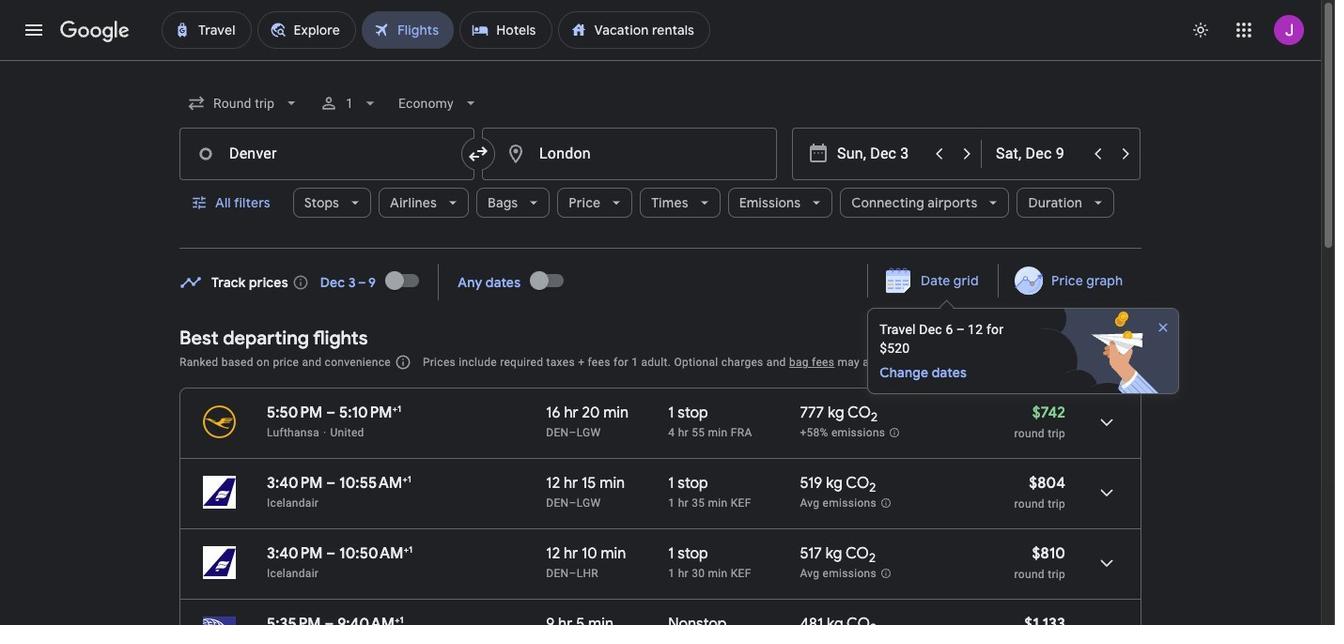 Task type: locate. For each thing, give the bounding box(es) containing it.
sort by:
[[1063, 353, 1112, 370]]

min inside 12 hr 15 min den – lgw
[[600, 475, 625, 493]]

1 horizontal spatial and
[[767, 356, 786, 369]]

12 inside 12 hr 10 min den – lhr
[[546, 545, 560, 564]]

stop inside 1 stop 1 hr 35 min kef
[[678, 475, 708, 493]]

flight details. leaves denver international airport at 5:50 pm on sunday, december 3 and arrives at london gatwick airport at 5:10 pm on monday, december 4. image
[[1085, 400, 1130, 445]]

– down total duration 12 hr 10 min. element
[[569, 568, 577, 581]]

all filters
[[215, 195, 270, 211]]

avg emissions down 517 kg co 2
[[800, 568, 877, 581]]

1 avg from the top
[[800, 497, 820, 510]]

35
[[692, 497, 705, 510]]

min right "30"
[[708, 568, 728, 581]]

2 vertical spatial 1 stop flight. element
[[669, 545, 708, 567]]

co inside '519 kg co 2'
[[846, 475, 870, 493]]

round inside '$804 round trip'
[[1015, 498, 1045, 511]]

0 vertical spatial co
[[848, 404, 871, 423]]

3:40 pm inside 3:40 pm – 10:55 am + 1
[[267, 475, 323, 493]]

main menu image
[[23, 19, 45, 41]]

total duration 12 hr 15 min. element
[[546, 475, 669, 496]]

1 vertical spatial den
[[546, 497, 569, 510]]

1 inside 1 stop 4 hr 55 min fra
[[669, 404, 674, 423]]

min right 10 in the left bottom of the page
[[601, 545, 626, 564]]

sort by: button
[[1056, 345, 1142, 379]]

lgw inside 12 hr 15 min den – lgw
[[577, 497, 601, 510]]

dates
[[486, 274, 521, 291], [932, 365, 967, 382]]

price graph
[[1051, 273, 1123, 289]]

1 vertical spatial lgw
[[577, 497, 601, 510]]

connecting airports
[[852, 195, 978, 211]]

round down $742
[[1015, 428, 1045, 441]]

12 inside 12 hr 15 min den – lgw
[[546, 475, 560, 493]]

3:40 pm for 10:50 am
[[267, 545, 323, 564]]

2 1 stop flight. element from the top
[[669, 475, 708, 496]]

2 avg emissions from the top
[[800, 568, 877, 581]]

lgw down 20
[[577, 427, 601, 440]]

Departure text field
[[837, 129, 924, 180]]

co for 517
[[846, 545, 869, 564]]

0 vertical spatial round
[[1015, 428, 1045, 441]]

avg down 517
[[800, 568, 820, 581]]

16 hr 20 min den – lgw
[[546, 404, 629, 440]]

55
[[692, 427, 705, 440]]

price inside 'button'
[[1051, 273, 1083, 289]]

+ inside 3:40 pm – 10:55 am + 1
[[402, 474, 408, 486]]

1 vertical spatial for
[[614, 356, 629, 369]]

avg emissions
[[800, 497, 877, 510], [800, 568, 877, 581]]

2 vertical spatial round
[[1015, 569, 1045, 582]]

0 horizontal spatial and
[[302, 356, 322, 369]]

20
[[582, 404, 600, 423]]

bags button
[[477, 180, 550, 226]]

2 round from the top
[[1015, 498, 1045, 511]]

kef right "30"
[[731, 568, 752, 581]]

2 right the 519
[[870, 480, 876, 496]]

2 for 519
[[870, 480, 876, 496]]

1 12 from the top
[[546, 475, 560, 493]]

2 vertical spatial den
[[546, 568, 569, 581]]

1 den from the top
[[546, 427, 569, 440]]

trip for $742
[[1048, 428, 1066, 441]]

kef
[[731, 497, 752, 510], [731, 568, 752, 581]]

1 vertical spatial trip
[[1048, 498, 1066, 511]]

flights
[[313, 327, 368, 351]]

leaves denver international airport at 3:40 pm on sunday, december 3 and arrives at london gatwick airport at 10:55 am on monday, december 4. element
[[267, 474, 411, 493]]

loading results progress bar
[[0, 60, 1321, 64]]

hr left "30"
[[678, 568, 689, 581]]

times
[[652, 195, 689, 211]]

0 vertical spatial kg
[[828, 404, 844, 423]]

assistance
[[956, 356, 1013, 369]]

hr inside 1 stop 1 hr 35 min kef
[[678, 497, 689, 510]]

1 vertical spatial avg
[[800, 568, 820, 581]]

for left adult.
[[614, 356, 629, 369]]

trip down $810
[[1048, 569, 1066, 582]]

co for 519
[[846, 475, 870, 493]]

emissions for 517
[[823, 568, 877, 581]]

0 vertical spatial trip
[[1048, 428, 1066, 441]]

2 for 777
[[871, 410, 878, 426]]

den inside 16 hr 20 min den – lgw
[[546, 427, 569, 440]]

emissions for 519
[[823, 497, 877, 510]]

leaves denver international airport at 5:35 pm on sunday, december 3 and arrives at heathrow airport at 9:40 am on monday, december 4. element
[[267, 615, 404, 626]]

co right 517
[[846, 545, 869, 564]]

1 vertical spatial kg
[[826, 475, 843, 493]]

– down "total duration 16 hr 20 min." element
[[569, 427, 577, 440]]

required
[[500, 356, 543, 369]]

den inside 12 hr 15 min den – lgw
[[546, 497, 569, 510]]

leaves denver international airport at 3:40 pm on sunday, december 3 and arrives at heathrow airport at 10:50 am on monday, december 4. element
[[267, 544, 413, 564]]

0 vertical spatial 1 stop flight. element
[[669, 404, 708, 426]]

min right 35
[[708, 497, 728, 510]]

min right 55
[[708, 427, 728, 440]]

airlines button
[[379, 180, 469, 226]]

min
[[604, 404, 629, 423], [708, 427, 728, 440], [600, 475, 625, 493], [708, 497, 728, 510], [601, 545, 626, 564], [708, 568, 728, 581]]

2 inside 517 kg co 2
[[869, 551, 876, 567]]

emissions down 777 kg co 2
[[832, 427, 886, 440]]

– inside 3:40 pm – 10:55 am + 1
[[326, 475, 336, 493]]

round
[[1015, 428, 1045, 441], [1015, 498, 1045, 511], [1015, 569, 1045, 582]]

round for $742
[[1015, 428, 1045, 441]]

den for 12 hr 15 min
[[546, 497, 569, 510]]

avg for 517
[[800, 568, 820, 581]]

leaves denver international airport at 5:50 pm on sunday, december 3 and arrives at london gatwick airport at 5:10 pm on monday, december 4. element
[[267, 403, 401, 423]]

round inside '$742 round trip'
[[1015, 428, 1045, 441]]

2 right 517
[[869, 551, 876, 567]]

0 vertical spatial 12
[[546, 475, 560, 493]]

–
[[326, 404, 336, 423], [569, 427, 577, 440], [326, 475, 336, 493], [569, 497, 577, 510], [326, 545, 336, 564], [569, 568, 577, 581]]

1 vertical spatial kef
[[731, 568, 752, 581]]

dec
[[320, 274, 345, 291], [919, 322, 943, 337]]

1 inside 3:40 pm – 10:55 am + 1
[[408, 474, 411, 486]]

kg for 519
[[826, 475, 843, 493]]

1 horizontal spatial dates
[[932, 365, 967, 382]]

1 vertical spatial dates
[[932, 365, 967, 382]]

den
[[546, 427, 569, 440], [546, 497, 569, 510], [546, 568, 569, 581]]

10
[[582, 545, 597, 564]]

kg up +58% emissions at the bottom right of the page
[[828, 404, 844, 423]]

kg right 517
[[826, 545, 842, 564]]

1 stop from the top
[[678, 404, 708, 423]]

1 1 stop flight. element from the top
[[669, 404, 708, 426]]

10:50 am
[[339, 545, 404, 564]]

stop for 12 hr 15 min
[[678, 475, 708, 493]]

co inside 777 kg co 2
[[848, 404, 871, 423]]

learn more about tracked prices image
[[292, 274, 309, 291]]

12 hr 15 min den – lgw
[[546, 475, 625, 510]]

min right the 15 on the left bottom of page
[[600, 475, 625, 493]]

2 vertical spatial 2
[[869, 551, 876, 567]]

avg down the 519
[[800, 497, 820, 510]]

2 icelandair from the top
[[267, 568, 319, 581]]

15
[[582, 475, 596, 493]]

kef inside the 1 stop 1 hr 30 min kef
[[731, 568, 752, 581]]

total duration 9 hr 5 min. element
[[546, 616, 669, 626]]

stop up 55
[[678, 404, 708, 423]]

icelandair down 3:40 pm text box
[[267, 497, 319, 510]]

swap origin and destination. image
[[467, 143, 490, 165]]

0 vertical spatial for
[[987, 322, 1004, 337]]

round inside $810 round trip
[[1015, 569, 1045, 582]]

min right 20
[[604, 404, 629, 423]]

2 vertical spatial emissions
[[823, 568, 877, 581]]

dec left 3 – 9
[[320, 274, 345, 291]]

co up +58% emissions at the bottom right of the page
[[848, 404, 871, 423]]

1 vertical spatial avg emissions
[[800, 568, 877, 581]]

1 icelandair from the top
[[267, 497, 319, 510]]

1 horizontal spatial dec
[[919, 322, 943, 337]]

connecting airports button
[[840, 180, 1010, 226]]

passenger assistance button
[[897, 356, 1013, 369]]

1 vertical spatial 12
[[546, 545, 560, 564]]

duration
[[1029, 195, 1083, 211]]

trip down 742 us dollars text box
[[1048, 428, 1066, 441]]

1 vertical spatial 1 stop flight. element
[[669, 475, 708, 496]]

price right bags popup button
[[569, 195, 601, 211]]

co for 777
[[848, 404, 871, 423]]

change appearance image
[[1179, 8, 1224, 53]]

2 kef from the top
[[731, 568, 752, 581]]

12
[[546, 475, 560, 493], [546, 545, 560, 564]]

fees
[[588, 356, 611, 369], [812, 356, 835, 369]]

2 12 from the top
[[546, 545, 560, 564]]

hr inside 12 hr 10 min den – lhr
[[564, 545, 578, 564]]

learn more about ranking image
[[395, 354, 412, 371]]

hr right 16
[[564, 404, 579, 423]]

$804 round trip
[[1015, 475, 1066, 511]]

price
[[273, 356, 299, 369]]

2 vertical spatial co
[[846, 545, 869, 564]]

dec right the travel
[[919, 322, 943, 337]]

layover (1 of 1) is a 1 hr 30 min layover at keflavík international airport in reykjavík. element
[[669, 567, 791, 582]]

stop up "30"
[[678, 545, 708, 564]]

+58%
[[800, 427, 829, 440]]

stops
[[304, 195, 339, 211]]

times button
[[640, 180, 721, 226]]

change
[[880, 365, 929, 382]]

hr inside 16 hr 20 min den – lgw
[[564, 404, 579, 423]]

0 horizontal spatial fees
[[588, 356, 611, 369]]

kg inside 777 kg co 2
[[828, 404, 844, 423]]

co
[[848, 404, 871, 423], [846, 475, 870, 493], [846, 545, 869, 564]]

avg for 519
[[800, 497, 820, 510]]

icelandair
[[267, 497, 319, 510], [267, 568, 319, 581]]

None field
[[180, 86, 309, 120], [391, 86, 488, 120], [180, 86, 309, 120], [391, 86, 488, 120]]

3 den from the top
[[546, 568, 569, 581]]

– right 3:40 pm text box
[[326, 475, 336, 493]]

12 for 12 hr 10 min
[[546, 545, 560, 564]]

1 vertical spatial co
[[846, 475, 870, 493]]

– up united
[[326, 404, 336, 423]]

1 trip from the top
[[1048, 428, 1066, 441]]

sort
[[1063, 353, 1090, 370]]

co right the 519
[[846, 475, 870, 493]]

charges
[[722, 356, 764, 369]]

den down 16
[[546, 427, 569, 440]]

1 vertical spatial stop
[[678, 475, 708, 493]]

1 vertical spatial 3:40 pm
[[267, 545, 323, 564]]

0 vertical spatial price
[[569, 195, 601, 211]]

trip inside '$804 round trip'
[[1048, 498, 1066, 511]]

price left graph
[[1051, 273, 1083, 289]]

– inside the 5:50 pm – 5:10 pm + 1
[[326, 404, 336, 423]]

kg right the 519
[[826, 475, 843, 493]]

1 3:40 pm from the top
[[267, 475, 323, 493]]

travel
[[880, 322, 916, 337]]

12 left 10 in the left bottom of the page
[[546, 545, 560, 564]]

– inside 3:40 pm – 10:50 am + 1
[[326, 545, 336, 564]]

stop up 35
[[678, 475, 708, 493]]

12 left the 15 on the left bottom of page
[[546, 475, 560, 493]]

1 horizontal spatial for
[[987, 322, 1004, 337]]

Return text field
[[996, 129, 1083, 180]]

den left lhr
[[546, 568, 569, 581]]

0 vertical spatial 3:40 pm
[[267, 475, 323, 493]]

1
[[346, 96, 354, 111], [632, 356, 638, 369], [398, 403, 401, 415], [669, 404, 674, 423], [408, 474, 411, 486], [669, 475, 674, 493], [669, 497, 675, 510], [409, 544, 413, 556], [669, 545, 674, 564], [669, 568, 675, 581]]

2 vertical spatial trip
[[1048, 569, 1066, 582]]

dec inside travel dec 6 – 12 for $520 change dates
[[919, 322, 943, 337]]

2 den from the top
[[546, 497, 569, 510]]

for right 6 – 12
[[987, 322, 1004, 337]]

united
[[330, 427, 364, 440]]

0 vertical spatial icelandair
[[267, 497, 319, 510]]

kef right 35
[[731, 497, 752, 510]]

den down total duration 12 hr 15 min. element
[[546, 497, 569, 510]]

1 and from the left
[[302, 356, 322, 369]]

hr inside the 1 stop 1 hr 30 min kef
[[678, 568, 689, 581]]

$804
[[1029, 475, 1066, 493]]

0 vertical spatial stop
[[678, 404, 708, 423]]

1 avg emissions from the top
[[800, 497, 877, 510]]

kg for 517
[[826, 545, 842, 564]]

icelandair for 10:55 am
[[267, 497, 319, 510]]

+ inside the 5:50 pm – 5:10 pm + 1
[[392, 403, 398, 415]]

1 stop flight. element up "30"
[[669, 545, 708, 567]]

emissions button
[[728, 180, 833, 226]]

and right the price
[[302, 356, 322, 369]]

0 vertical spatial kef
[[731, 497, 752, 510]]

price for price
[[569, 195, 601, 211]]

lgw down the 15 on the left bottom of page
[[577, 497, 601, 510]]

kef inside 1 stop 1 hr 35 min kef
[[731, 497, 752, 510]]

+ inside 3:40 pm – 10:50 am + 1
[[404, 544, 409, 556]]

3 1 stop flight. element from the top
[[669, 545, 708, 567]]

hr left 35
[[678, 497, 689, 510]]

1 vertical spatial emissions
[[823, 497, 877, 510]]

2 avg from the top
[[800, 568, 820, 581]]

2 stop from the top
[[678, 475, 708, 493]]

round for $810
[[1015, 569, 1045, 582]]

hr right 4
[[678, 427, 689, 440]]

kg inside 517 kg co 2
[[826, 545, 842, 564]]

1 stop flight. element up 35
[[669, 475, 708, 496]]

16
[[546, 404, 561, 423]]

777 kg co 2
[[800, 404, 878, 426]]

flight details. leaves denver international airport at 3:40 pm on sunday, december 3 and arrives at london gatwick airport at 10:55 am on monday, december 4. image
[[1085, 471, 1130, 516]]

1133 US dollars text field
[[1025, 616, 1066, 626]]

Departure time: 3:40 PM. text field
[[267, 545, 323, 564]]

1 kef from the top
[[731, 497, 752, 510]]

stop inside the 1 stop 1 hr 30 min kef
[[678, 545, 708, 564]]

lgw inside 16 hr 20 min den – lgw
[[577, 427, 601, 440]]

round down $804
[[1015, 498, 1045, 511]]

kg inside '519 kg co 2'
[[826, 475, 843, 493]]

price inside popup button
[[569, 195, 601, 211]]

1 lgw from the top
[[577, 427, 601, 440]]

kg for 777
[[828, 404, 844, 423]]

dates inside travel dec 6 – 12 for $520 change dates
[[932, 365, 967, 382]]

price
[[569, 195, 601, 211], [1051, 273, 1083, 289]]

2 inside '519 kg co 2'
[[870, 480, 876, 496]]

1 inside the 5:50 pm – 5:10 pm + 1
[[398, 403, 401, 415]]

2 vertical spatial stop
[[678, 545, 708, 564]]

convenience
[[325, 356, 391, 369]]

5:50 pm
[[267, 404, 323, 423]]

hr left 10 in the left bottom of the page
[[564, 545, 578, 564]]

2 3:40 pm from the top
[[267, 545, 323, 564]]

round down $810
[[1015, 569, 1045, 582]]

1 stop flight. element up 55
[[669, 404, 708, 426]]

2 trip from the top
[[1048, 498, 1066, 511]]

kef for 519
[[731, 497, 752, 510]]

best
[[180, 327, 219, 351]]

2 up +58% emissions at the bottom right of the page
[[871, 410, 878, 426]]

3:40 pm inside 3:40 pm – 10:50 am + 1
[[267, 545, 323, 564]]

den inside 12 hr 10 min den – lhr
[[546, 568, 569, 581]]

ranked based on price and convenience
[[180, 356, 391, 369]]

0 vertical spatial avg
[[800, 497, 820, 510]]

– right departure time: 3:40 pm. text field
[[326, 545, 336, 564]]

hr
[[564, 404, 579, 423], [678, 427, 689, 440], [564, 475, 578, 493], [678, 497, 689, 510], [564, 545, 578, 564], [678, 568, 689, 581]]

1 vertical spatial icelandair
[[267, 568, 319, 581]]

avg emissions for 519
[[800, 497, 877, 510]]

icelandair down departure time: 3:40 pm. text field
[[267, 568, 319, 581]]

0 vertical spatial lgw
[[577, 427, 601, 440]]

2 inside 777 kg co 2
[[871, 410, 878, 426]]

0 horizontal spatial dates
[[486, 274, 521, 291]]

layover (1 of 1) is a 4 hr 55 min layover at frankfurt airport in frankfurt. element
[[669, 426, 791, 441]]

2 vertical spatial kg
[[826, 545, 842, 564]]

1 stop flight. element
[[669, 404, 708, 426], [669, 475, 708, 496], [669, 545, 708, 567]]

trip for $810
[[1048, 569, 1066, 582]]

track
[[211, 274, 246, 291]]

1 horizontal spatial price
[[1051, 273, 1083, 289]]

0 vertical spatial 2
[[871, 410, 878, 426]]

track prices
[[211, 274, 288, 291]]

trip down 804 us dollars text box
[[1048, 498, 1066, 511]]

+ for 10:55 am
[[402, 474, 408, 486]]

min inside the 1 stop 1 hr 30 min kef
[[708, 568, 728, 581]]

lgw for 20
[[577, 427, 601, 440]]

den for 16 hr 20 min
[[546, 427, 569, 440]]

3 trip from the top
[[1048, 569, 1066, 582]]

0 horizontal spatial price
[[569, 195, 601, 211]]

best departing flights
[[180, 327, 368, 351]]

+
[[578, 356, 585, 369], [392, 403, 398, 415], [402, 474, 408, 486], [404, 544, 409, 556]]

None text field
[[180, 128, 475, 180], [482, 128, 777, 180], [180, 128, 475, 180], [482, 128, 777, 180]]

graph
[[1087, 273, 1123, 289]]

co inside 517 kg co 2
[[846, 545, 869, 564]]

total duration 16 hr 20 min. element
[[546, 404, 669, 426]]

filters
[[234, 195, 270, 211]]

None search field
[[180, 81, 1142, 249]]

517
[[800, 545, 822, 564]]

emissions for 777
[[832, 427, 886, 440]]

0 vertical spatial emissions
[[832, 427, 886, 440]]

2 lgw from the top
[[577, 497, 601, 510]]

hr inside 1 stop 4 hr 55 min fra
[[678, 427, 689, 440]]

hr left the 15 on the left bottom of page
[[564, 475, 578, 493]]

1 round from the top
[[1015, 428, 1045, 441]]

stop
[[678, 404, 708, 423], [678, 475, 708, 493], [678, 545, 708, 564]]

0 vertical spatial dec
[[320, 274, 345, 291]]

and left "bag"
[[767, 356, 786, 369]]

1 vertical spatial 2
[[870, 480, 876, 496]]

fees right "bag"
[[812, 356, 835, 369]]

2 fees from the left
[[812, 356, 835, 369]]

1 vertical spatial dec
[[919, 322, 943, 337]]

0 vertical spatial den
[[546, 427, 569, 440]]

trip inside $810 round trip
[[1048, 569, 1066, 582]]

+ for 10:50 am
[[404, 544, 409, 556]]

trip inside '$742 round trip'
[[1048, 428, 1066, 441]]

Arrival time: 5:10 PM on  Monday, December 4. text field
[[339, 403, 401, 423]]

fees right taxes
[[588, 356, 611, 369]]

den for 12 hr 10 min
[[546, 568, 569, 581]]

emissions down '519 kg co 2'
[[823, 497, 877, 510]]

emissions down 517 kg co 2
[[823, 568, 877, 581]]

ranked
[[180, 356, 218, 369]]

3 stop from the top
[[678, 545, 708, 564]]

804 US dollars text field
[[1029, 475, 1066, 493]]

1 vertical spatial round
[[1015, 498, 1045, 511]]

– inside 12 hr 15 min den – lgw
[[569, 497, 577, 510]]

avg emissions down '519 kg co 2'
[[800, 497, 877, 510]]

3:40 pm down lufthansa
[[267, 475, 323, 493]]

for inside travel dec 6 – 12 for $520 change dates
[[987, 322, 1004, 337]]

3:40 pm up departure time: 5:35 pm. text field
[[267, 545, 323, 564]]

– down total duration 12 hr 15 min. element
[[569, 497, 577, 510]]

3 round from the top
[[1015, 569, 1045, 582]]

1 vertical spatial price
[[1051, 273, 1083, 289]]

avg
[[800, 497, 820, 510], [800, 568, 820, 581]]

lgw
[[577, 427, 601, 440], [577, 497, 601, 510]]

1 horizontal spatial fees
[[812, 356, 835, 369]]

for
[[987, 322, 1004, 337], [614, 356, 629, 369]]

stop inside 1 stop 4 hr 55 min fra
[[678, 404, 708, 423]]

0 vertical spatial avg emissions
[[800, 497, 877, 510]]



Task type: vqa. For each thing, say whether or not it's contained in the screenshot.
12 hr 10 min 12
yes



Task type: describe. For each thing, give the bounding box(es) containing it.
may
[[838, 356, 860, 369]]

duration button
[[1017, 180, 1115, 226]]

airlines
[[390, 195, 437, 211]]

min inside 1 stop 4 hr 55 min fra
[[708, 427, 728, 440]]

lgw for 15
[[577, 497, 601, 510]]

– inside 16 hr 20 min den – lgw
[[569, 427, 577, 440]]

1 stop 1 hr 30 min kef
[[669, 545, 752, 581]]

6 – 12
[[946, 322, 983, 337]]

lufthansa
[[267, 427, 320, 440]]

0 horizontal spatial for
[[614, 356, 629, 369]]

+58% emissions
[[800, 427, 886, 440]]

10:55 am
[[339, 475, 402, 493]]

avg emissions for 517
[[800, 568, 877, 581]]

0 horizontal spatial dec
[[320, 274, 345, 291]]

min inside 16 hr 20 min den – lgw
[[604, 404, 629, 423]]

810 US dollars text field
[[1032, 545, 1066, 564]]

3:40 pm – 10:55 am + 1
[[267, 474, 411, 493]]

3:40 pm – 10:50 am + 1
[[267, 544, 413, 564]]

by:
[[1093, 353, 1112, 370]]

include
[[459, 356, 497, 369]]

kef for 517
[[731, 568, 752, 581]]

passenger
[[897, 356, 953, 369]]

5:50 pm – 5:10 pm + 1
[[267, 403, 401, 423]]

1 stop 1 hr 35 min kef
[[669, 475, 752, 510]]

taxes
[[547, 356, 575, 369]]

4
[[669, 427, 675, 440]]

apply.
[[863, 356, 894, 369]]

+ for 5:10 pm
[[392, 403, 398, 415]]

1 stop flight. element for 16 hr 20 min
[[669, 404, 708, 426]]

min inside 1 stop 1 hr 35 min kef
[[708, 497, 728, 510]]

1 stop 4 hr 55 min fra
[[669, 404, 752, 440]]

Arrival time: 10:55 AM on  Monday, December 4. text field
[[339, 474, 411, 493]]

any dates
[[458, 274, 521, 291]]

trip for $804
[[1048, 498, 1066, 511]]

bag fees button
[[789, 356, 835, 369]]

all filters button
[[180, 180, 285, 226]]

$810 round trip
[[1015, 545, 1066, 582]]

travel dec 6 – 12 for $520 change dates
[[880, 322, 1004, 382]]

$742 round trip
[[1015, 404, 1066, 441]]

flight details. leaves denver international airport at 3:40 pm on sunday, december 3 and arrives at heathrow airport at 10:50 am on monday, december 4. image
[[1085, 541, 1130, 586]]

optional
[[674, 356, 719, 369]]

best departing flights main content
[[180, 258, 1199, 626]]

519 kg co 2
[[800, 475, 876, 496]]

hr inside 12 hr 15 min den – lgw
[[564, 475, 578, 493]]

grid
[[954, 273, 979, 289]]

1 inside 3:40 pm – 10:50 am + 1
[[409, 544, 413, 556]]

find the best price region
[[180, 258, 1199, 395]]

date grid button
[[872, 264, 994, 298]]

date
[[921, 273, 951, 289]]

layover (1 of 1) is a 1 hr 35 min layover at keflavík international airport in reykjavík. element
[[669, 496, 791, 511]]

emissions
[[739, 195, 801, 211]]

1 fees from the left
[[588, 356, 611, 369]]

12 for 12 hr 15 min
[[546, 475, 560, 493]]

stop for 12 hr 10 min
[[678, 545, 708, 564]]

price graph button
[[1003, 264, 1138, 298]]

Departure time: 5:50 PM. text field
[[267, 404, 323, 423]]

prices
[[423, 356, 456, 369]]

$810
[[1032, 545, 1066, 564]]

prices include required taxes + fees for 1 adult. optional charges and bag fees may apply. passenger assistance
[[423, 356, 1013, 369]]

Departure time: 5:35 PM. text field
[[267, 616, 321, 626]]

all
[[215, 195, 231, 211]]

Departure time: 3:40 PM. text field
[[267, 475, 323, 493]]

1 stop flight. element for 12 hr 15 min
[[669, 475, 708, 496]]

0 vertical spatial dates
[[486, 274, 521, 291]]

3:40 pm for 10:55 am
[[267, 475, 323, 493]]

min inside 12 hr 10 min den – lhr
[[601, 545, 626, 564]]

bag
[[789, 356, 809, 369]]

1 inside popup button
[[346, 96, 354, 111]]

5:10 pm
[[339, 404, 392, 423]]

Arrival time: 10:50 AM on  Monday, December 4. text field
[[339, 544, 413, 564]]

1 stop flight. element for 12 hr 10 min
[[669, 545, 708, 567]]

517 kg co 2
[[800, 545, 876, 567]]

12 hr 10 min den – lhr
[[546, 545, 626, 581]]

connecting
[[852, 195, 925, 211]]

$742
[[1033, 404, 1066, 423]]

departing
[[223, 327, 309, 351]]

bags
[[488, 195, 518, 211]]

2 and from the left
[[767, 356, 786, 369]]

742 US dollars text field
[[1033, 404, 1066, 423]]

icelandair for 10:50 am
[[267, 568, 319, 581]]

total duration 12 hr 10 min. element
[[546, 545, 669, 567]]

prices
[[249, 274, 288, 291]]

none search field containing all filters
[[180, 81, 1142, 249]]

Arrival time: 9:40 AM on  Monday, December 4. text field
[[338, 615, 404, 626]]

date grid
[[921, 273, 979, 289]]

any
[[458, 274, 482, 291]]

change dates button
[[880, 364, 1009, 383]]

price for price graph
[[1051, 273, 1083, 289]]

777
[[800, 404, 824, 423]]

nonstop flight. element
[[669, 616, 727, 626]]

stops button
[[293, 180, 371, 226]]

519
[[800, 475, 823, 493]]

30
[[692, 568, 705, 581]]

fra
[[731, 427, 752, 440]]

airports
[[928, 195, 978, 211]]

2 for 517
[[869, 551, 876, 567]]

dec 3 – 9
[[320, 274, 376, 291]]

adult.
[[641, 356, 671, 369]]

price button
[[558, 180, 633, 226]]

on
[[257, 356, 270, 369]]

$520
[[880, 341, 910, 356]]

3 – 9
[[349, 274, 376, 291]]

1 button
[[312, 81, 388, 126]]

– inside 12 hr 10 min den – lhr
[[569, 568, 577, 581]]

round for $804
[[1015, 498, 1045, 511]]

lhr
[[577, 568, 599, 581]]

close image
[[1156, 320, 1171, 336]]

stop for 16 hr 20 min
[[678, 404, 708, 423]]



